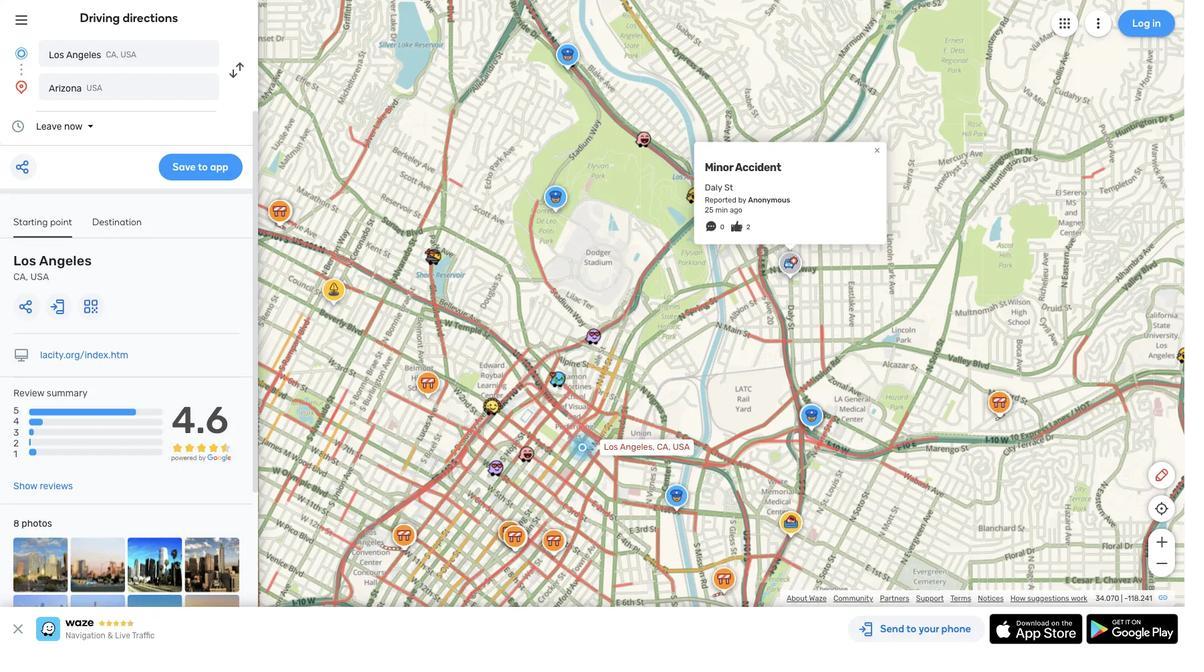 Task type: vqa. For each thing, say whether or not it's contained in the screenshot.
About Waze link
yes



Task type: locate. For each thing, give the bounding box(es) containing it.
partners
[[880, 594, 909, 603]]

los
[[49, 49, 64, 60], [13, 253, 36, 269], [604, 442, 618, 452]]

1 vertical spatial 2
[[13, 437, 19, 448]]

support link
[[916, 594, 944, 603]]

4
[[13, 416, 19, 427]]

about waze link
[[787, 594, 827, 603]]

0 horizontal spatial 2
[[13, 437, 19, 448]]

review summary
[[13, 388, 88, 399]]

lacity.org/index.htm link
[[40, 350, 128, 361]]

usa inside arizona usa
[[86, 84, 102, 93]]

1
[[13, 448, 17, 459]]

los angeles ca, usa down starting point button
[[13, 253, 92, 282]]

34.070 | -118.241
[[1095, 594, 1152, 603]]

ca, right "angeles,"
[[657, 442, 671, 452]]

2 down the '4'
[[13, 437, 19, 448]]

photos
[[22, 518, 52, 529]]

los down starting point button
[[13, 253, 36, 269]]

los angeles ca, usa down driving
[[49, 49, 136, 60]]

image 5 of los angeles, los angeles image
[[13, 595, 68, 649]]

suggestions
[[1027, 594, 1069, 603]]

los left "angeles,"
[[604, 442, 618, 452]]

reported
[[705, 195, 736, 204]]

0 vertical spatial ca,
[[106, 50, 119, 59]]

0 horizontal spatial ca,
[[13, 271, 28, 282]]

show
[[13, 481, 37, 492]]

usa right arizona
[[86, 84, 102, 93]]

waze
[[809, 594, 827, 603]]

1 vertical spatial ca,
[[13, 271, 28, 282]]

los angeles ca, usa
[[49, 49, 136, 60], [13, 253, 92, 282]]

traffic
[[132, 631, 155, 640]]

los up arizona
[[49, 49, 64, 60]]

arizona
[[49, 83, 82, 94]]

ca, down driving
[[106, 50, 119, 59]]

1 horizontal spatial los
[[49, 49, 64, 60]]

clock image
[[10, 118, 26, 134]]

2
[[746, 223, 750, 231], [13, 437, 19, 448]]

image 8 of los angeles, los angeles image
[[185, 595, 239, 649]]

1 vertical spatial los
[[13, 253, 36, 269]]

1 vertical spatial los angeles ca, usa
[[13, 253, 92, 282]]

by
[[738, 195, 746, 204]]

usa
[[121, 50, 136, 59], [86, 84, 102, 93], [30, 271, 49, 282], [673, 442, 690, 452]]

arizona usa
[[49, 83, 102, 94]]

2 vertical spatial ca,
[[657, 442, 671, 452]]

angeles
[[66, 49, 101, 60], [39, 253, 92, 269]]

0 vertical spatial los angeles ca, usa
[[49, 49, 136, 60]]

about
[[787, 594, 808, 603]]

accident
[[735, 161, 781, 174]]

angeles down the point at top left
[[39, 253, 92, 269]]

minor accident
[[705, 161, 781, 174]]

0 vertical spatial los
[[49, 49, 64, 60]]

minor
[[705, 161, 733, 174]]

0 horizontal spatial los
[[13, 253, 36, 269]]

destination
[[92, 216, 142, 227]]

current location image
[[13, 45, 29, 61]]

ca, down starting point button
[[13, 271, 28, 282]]

angeles,
[[620, 442, 655, 452]]

daly st reported by anonymous 25 min ago
[[705, 183, 790, 215]]

ago
[[730, 206, 743, 215]]

driving directions
[[80, 11, 178, 25]]

notices link
[[978, 594, 1004, 603]]

|
[[1121, 594, 1123, 603]]

show reviews
[[13, 481, 73, 492]]

live
[[115, 631, 130, 640]]

leave now
[[36, 121, 83, 132]]

notices
[[978, 594, 1004, 603]]

usa right "angeles,"
[[673, 442, 690, 452]]

usa down driving directions
[[121, 50, 136, 59]]

ca,
[[106, 50, 119, 59], [13, 271, 28, 282], [657, 442, 671, 452]]

daly
[[705, 183, 722, 193]]

summary
[[47, 388, 88, 399]]

angeles up arizona usa
[[66, 49, 101, 60]]

starting
[[13, 216, 48, 227]]

1 horizontal spatial 2
[[746, 223, 750, 231]]

usa down starting point button
[[30, 271, 49, 282]]

2 vertical spatial los
[[604, 442, 618, 452]]

8
[[13, 518, 19, 529]]

2 right 0
[[746, 223, 750, 231]]

1 horizontal spatial ca,
[[106, 50, 119, 59]]

terms
[[950, 594, 971, 603]]

0 vertical spatial 2
[[746, 223, 750, 231]]

× link
[[871, 144, 883, 157]]

starting point button
[[13, 216, 72, 238]]

image 7 of los angeles, los angeles image
[[128, 595, 182, 649]]

1 vertical spatial angeles
[[39, 253, 92, 269]]



Task type: describe. For each thing, give the bounding box(es) containing it.
support
[[916, 594, 944, 603]]

st
[[724, 183, 733, 193]]

about waze community partners support terms notices how suggestions work
[[787, 594, 1087, 603]]

navigation
[[66, 631, 106, 640]]

zoom in image
[[1153, 534, 1170, 550]]

image 1 of los angeles, los angeles image
[[13, 538, 68, 592]]

computer image
[[13, 347, 29, 363]]

destination button
[[92, 216, 142, 236]]

how suggestions work link
[[1010, 594, 1087, 603]]

x image
[[10, 621, 26, 637]]

starting point
[[13, 216, 72, 227]]

location image
[[13, 79, 29, 95]]

34.070
[[1095, 594, 1119, 603]]

reviews
[[40, 481, 73, 492]]

navigation & live traffic
[[66, 631, 155, 640]]

2 horizontal spatial ca,
[[657, 442, 671, 452]]

-
[[1124, 594, 1128, 603]]

now
[[64, 121, 83, 132]]

118.241
[[1128, 594, 1152, 603]]

anonymous
[[748, 195, 790, 204]]

driving
[[80, 11, 120, 25]]

how
[[1010, 594, 1026, 603]]

pencil image
[[1154, 467, 1170, 483]]

point
[[50, 216, 72, 227]]

2 horizontal spatial los
[[604, 442, 618, 452]]

×
[[874, 144, 880, 157]]

image 2 of los angeles, los angeles image
[[71, 538, 125, 592]]

min
[[715, 206, 728, 215]]

2 inside 5 4 3 2 1
[[13, 437, 19, 448]]

los angeles, ca, usa
[[604, 442, 690, 452]]

0 vertical spatial angeles
[[66, 49, 101, 60]]

3
[[13, 427, 19, 438]]

image 3 of los angeles, los angeles image
[[128, 538, 182, 592]]

leave
[[36, 121, 62, 132]]

8 photos
[[13, 518, 52, 529]]

link image
[[1158, 592, 1168, 603]]

terms link
[[950, 594, 971, 603]]

lacity.org/index.htm
[[40, 350, 128, 361]]

&
[[107, 631, 113, 640]]

community link
[[833, 594, 873, 603]]

image 6 of los angeles, los angeles image
[[71, 595, 125, 649]]

4.6
[[172, 398, 229, 442]]

partners link
[[880, 594, 909, 603]]

image 4 of los angeles, los angeles image
[[185, 538, 239, 592]]

5 4 3 2 1
[[13, 405, 19, 459]]

community
[[833, 594, 873, 603]]

5
[[13, 405, 19, 416]]

zoom out image
[[1153, 555, 1170, 571]]

review
[[13, 388, 44, 399]]

directions
[[123, 11, 178, 25]]

0
[[720, 223, 724, 231]]

25
[[705, 206, 713, 215]]

work
[[1071, 594, 1087, 603]]



